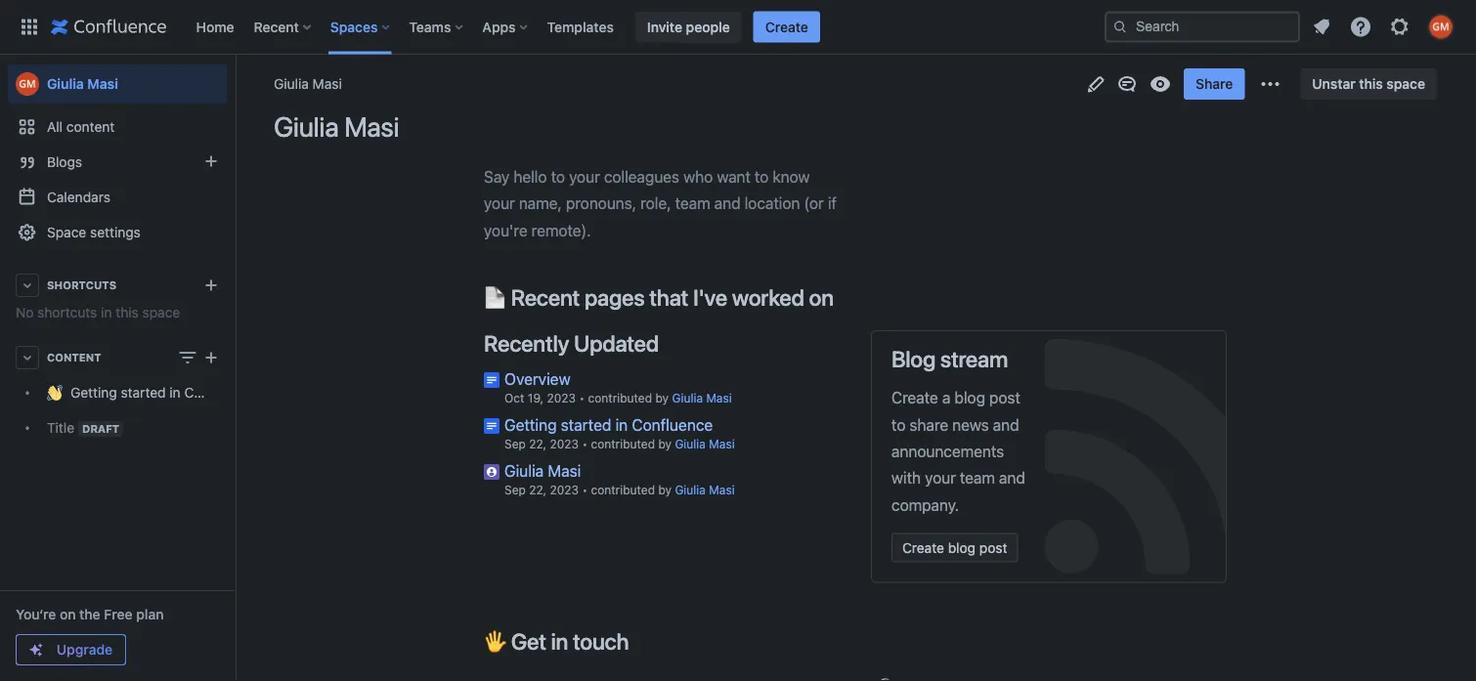 Task type: describe. For each thing, give the bounding box(es) containing it.
• inside getting started in confluence sep 22, 2023 • contributed by giulia masi
[[582, 438, 588, 451]]

1 vertical spatial your
[[484, 194, 515, 213]]

recent button
[[248, 11, 319, 43]]

overview link
[[505, 370, 571, 388]]

recently updated
[[484, 330, 659, 357]]

get
[[511, 629, 546, 655]]

want
[[717, 167, 751, 186]]

worked
[[732, 284, 805, 310]]

share
[[1196, 76, 1234, 92]]

home
[[196, 19, 234, 35]]

by inside overview oct 19, 2023 • contributed by giulia masi
[[656, 392, 669, 405]]

updated
[[574, 330, 659, 357]]

invite
[[647, 19, 683, 35]]

blog stream
[[892, 346, 1009, 373]]

(or
[[804, 194, 824, 213]]

you're
[[484, 221, 528, 239]]

in for 🖐 get in touch
[[551, 629, 568, 655]]

no shortcuts in this space
[[16, 305, 180, 321]]

all content
[[47, 119, 115, 135]]

getting started in confluence sep 22, 2023 • contributed by giulia masi
[[505, 416, 735, 451]]

📄 recent pages that i've worked on
[[484, 284, 834, 310]]

settings icon image
[[1389, 15, 1412, 39]]

1 vertical spatial and
[[993, 415, 1020, 434]]

templates link
[[541, 11, 620, 43]]

post inside create blog post 'button'
[[980, 540, 1008, 556]]

content
[[47, 352, 101, 364]]

i've
[[693, 284, 728, 310]]

giulia masi inside space "element"
[[47, 76, 118, 92]]

plan
[[136, 607, 164, 623]]

0 vertical spatial on
[[809, 284, 834, 310]]

you're on the free plan
[[16, 607, 164, 623]]

contributed inside overview oct 19, 2023 • contributed by giulia masi
[[588, 392, 652, 405]]

1 horizontal spatial recent
[[511, 284, 580, 310]]

spaces button
[[325, 11, 397, 43]]

blog inside 'button'
[[948, 540, 976, 556]]

settings
[[90, 224, 141, 241]]

if
[[828, 194, 837, 213]]

unstar this space button
[[1301, 68, 1438, 100]]

stop watching image
[[1149, 72, 1173, 96]]

more actions image
[[1259, 72, 1283, 96]]

0 vertical spatial getting started in confluence link
[[8, 376, 256, 411]]

a
[[943, 389, 951, 407]]

that
[[650, 284, 689, 310]]

create for create
[[766, 19, 809, 35]]

banner containing home
[[0, 0, 1477, 55]]

create blog post
[[903, 540, 1008, 556]]

1 horizontal spatial your
[[569, 167, 600, 186]]

create a blog image
[[200, 150, 223, 173]]

22, inside 'giulia masi sep 22, 2023 • contributed by giulia masi'
[[529, 483, 547, 497]]

confluence for getting started in confluence sep 22, 2023 • contributed by giulia masi
[[632, 416, 713, 434]]

📄
[[484, 284, 506, 310]]

getting for getting started in confluence
[[70, 385, 117, 401]]

apps button
[[477, 11, 536, 43]]

create a blog post to share news and announcements with your team and company.
[[892, 389, 1026, 514]]

invite people button
[[636, 11, 742, 43]]

1 vertical spatial getting started in confluence link
[[505, 416, 713, 434]]

content
[[66, 119, 115, 135]]

content button
[[8, 340, 227, 376]]

by inside 'giulia masi sep 22, 2023 • contributed by giulia masi'
[[659, 483, 672, 497]]

title draft
[[47, 420, 119, 436]]

giulia inside space "element"
[[47, 76, 84, 92]]

shortcuts
[[47, 279, 116, 292]]

this inside unstar this space button
[[1360, 76, 1384, 92]]

overview oct 19, 2023 • contributed by giulia masi
[[505, 370, 732, 405]]

oct
[[505, 392, 525, 405]]

blogs
[[47, 154, 82, 170]]

touch
[[573, 629, 629, 655]]

recently
[[484, 330, 569, 357]]

role,
[[641, 194, 671, 213]]

change view image
[[176, 346, 200, 370]]

unstar this space
[[1313, 76, 1426, 92]]

this inside space "element"
[[116, 305, 139, 321]]

shortcuts
[[37, 305, 97, 321]]

space settings
[[47, 224, 141, 241]]

contributed inside 'giulia masi sep 22, 2023 • contributed by giulia masi'
[[591, 483, 655, 497]]

sep inside getting started in confluence sep 22, 2023 • contributed by giulia masi
[[505, 438, 526, 451]]

all
[[47, 119, 63, 135]]

in for getting started in confluence
[[170, 385, 181, 401]]

colleagues
[[604, 167, 680, 186]]

19,
[[528, 392, 544, 405]]

2023 inside 'giulia masi sep 22, 2023 • contributed by giulia masi'
[[550, 483, 579, 497]]

remote).
[[532, 221, 591, 239]]

getting for getting started in confluence sep 22, 2023 • contributed by giulia masi
[[505, 416, 557, 434]]

create for create blog post
[[903, 540, 945, 556]]

say hello to your colleagues who want to know your name, pronouns, role, team and location (or if you're remote).
[[484, 167, 841, 239]]

getting started in confluence
[[70, 385, 256, 401]]

global element
[[12, 0, 1101, 54]]

create link
[[754, 11, 820, 43]]

location
[[745, 194, 800, 213]]

and inside say hello to your colleagues who want to know your name, pronouns, role, team and location (or if you're remote).
[[715, 194, 741, 213]]

who
[[684, 167, 713, 186]]

pronouns,
[[566, 194, 637, 213]]

home link
[[190, 11, 240, 43]]

1 horizontal spatial to
[[755, 167, 769, 186]]

free
[[104, 607, 133, 623]]

0 horizontal spatial to
[[551, 167, 565, 186]]

upgrade
[[57, 642, 113, 658]]

sep inside 'giulia masi sep 22, 2023 • contributed by giulia masi'
[[505, 483, 526, 497]]

you're
[[16, 607, 56, 623]]

create blog post button
[[892, 533, 1019, 563]]



Task type: vqa. For each thing, say whether or not it's contained in the screenshot.
has
no



Task type: locate. For each thing, give the bounding box(es) containing it.
notification icon image
[[1311, 15, 1334, 39]]

getting started in confluence link up "draft"
[[8, 376, 256, 411]]

with
[[892, 469, 921, 488]]

1 horizontal spatial space
[[1387, 76, 1426, 92]]

blog down company.
[[948, 540, 976, 556]]

• right 19, on the bottom of the page
[[579, 392, 585, 405]]

2023 inside overview oct 19, 2023 • contributed by giulia masi
[[547, 392, 576, 405]]

pages
[[585, 284, 645, 310]]

started inside space "element"
[[121, 385, 166, 401]]

0 vertical spatial post
[[990, 389, 1021, 407]]

create for create a blog post to share news and announcements with your team and company.
[[892, 389, 939, 407]]

confluence for getting started in confluence
[[184, 385, 256, 401]]

blog right a
[[955, 389, 986, 407]]

confluence image
[[51, 15, 167, 39], [51, 15, 167, 39]]

space down shortcuts dropdown button at the left top of page
[[142, 305, 180, 321]]

0 vertical spatial and
[[715, 194, 741, 213]]

0 vertical spatial getting
[[70, 385, 117, 401]]

share
[[910, 415, 949, 434]]

0 vertical spatial 2023
[[547, 392, 576, 405]]

create right "people"
[[766, 19, 809, 35]]

calendars
[[47, 189, 110, 205]]

getting started in confluence link
[[8, 376, 256, 411], [505, 416, 713, 434]]

2 22, from the top
[[529, 483, 547, 497]]

getting inside tree
[[70, 385, 117, 401]]

templates
[[547, 19, 614, 35]]

edit this page image
[[1085, 72, 1108, 96]]

0 horizontal spatial getting
[[70, 385, 117, 401]]

1 vertical spatial contributed
[[591, 438, 655, 451]]

1 horizontal spatial copy image
[[832, 285, 856, 309]]

space element
[[0, 55, 256, 682]]

2 vertical spatial •
[[582, 483, 588, 497]]

0 vertical spatial copy image
[[832, 285, 856, 309]]

giulia masi sep 22, 2023 • contributed by giulia masi
[[505, 461, 735, 497]]

by up 'giulia masi sep 22, 2023 • contributed by giulia masi'
[[659, 438, 672, 451]]

2023
[[547, 392, 576, 405], [550, 438, 579, 451], [550, 483, 579, 497]]

your up the pronouns,
[[569, 167, 600, 186]]

in
[[101, 305, 112, 321], [170, 385, 181, 401], [616, 416, 628, 434], [551, 629, 568, 655]]

space settings link
[[8, 215, 227, 250]]

overview
[[505, 370, 571, 388]]

1 vertical spatial sep
[[505, 483, 526, 497]]

to inside the create a blog post to share news and announcements with your team and company.
[[892, 415, 906, 434]]

0 horizontal spatial team
[[675, 194, 711, 213]]

0 vertical spatial space
[[1387, 76, 1426, 92]]

0 vertical spatial blog
[[955, 389, 986, 407]]

2 horizontal spatial your
[[925, 469, 956, 488]]

your down say
[[484, 194, 515, 213]]

giulia
[[47, 76, 84, 92], [274, 76, 309, 92], [274, 111, 339, 143], [672, 392, 703, 405], [675, 438, 706, 451], [505, 461, 544, 480], [675, 483, 706, 497]]

0 vertical spatial by
[[656, 392, 669, 405]]

appswitcher icon image
[[18, 15, 41, 39]]

contributed
[[588, 392, 652, 405], [591, 438, 655, 451], [591, 483, 655, 497]]

0 horizontal spatial space
[[142, 305, 180, 321]]

teams button
[[403, 11, 471, 43]]

• down getting started in confluence sep 22, 2023 • contributed by giulia masi
[[582, 483, 588, 497]]

0 horizontal spatial started
[[121, 385, 166, 401]]

on right worked
[[809, 284, 834, 310]]

getting inside getting started in confluence sep 22, 2023 • contributed by giulia masi
[[505, 416, 557, 434]]

in inside tree
[[170, 385, 181, 401]]

space inside button
[[1387, 76, 1426, 92]]

recent right home
[[254, 19, 299, 35]]

🖐
[[484, 629, 506, 655]]

share button
[[1184, 68, 1245, 100]]

giulia inside getting started in confluence sep 22, 2023 • contributed by giulia masi
[[675, 438, 706, 451]]

1 vertical spatial confluence
[[632, 416, 713, 434]]

0 vertical spatial 22,
[[529, 438, 547, 451]]

company.
[[892, 496, 960, 514]]

1 vertical spatial •
[[582, 438, 588, 451]]

teams
[[409, 19, 451, 35]]

• up 'giulia masi sep 22, 2023 • contributed by giulia masi'
[[582, 438, 588, 451]]

2 vertical spatial contributed
[[591, 483, 655, 497]]

help icon image
[[1350, 15, 1373, 39]]

1 horizontal spatial started
[[561, 416, 612, 434]]

masi inside overview oct 19, 2023 • contributed by giulia masi
[[707, 392, 732, 405]]

by down getting started in confluence sep 22, 2023 • contributed by giulia masi
[[659, 483, 672, 497]]

masi inside getting started in confluence sep 22, 2023 • contributed by giulia masi
[[709, 438, 735, 451]]

started for getting started in confluence
[[121, 385, 166, 401]]

0 vertical spatial recent
[[254, 19, 299, 35]]

stream
[[941, 346, 1009, 373]]

create inside the create a blog post to share news and announcements with your team and company.
[[892, 389, 939, 407]]

say
[[484, 167, 510, 186]]

team down announcements
[[960, 469, 996, 488]]

1 sep from the top
[[505, 438, 526, 451]]

blog inside the create a blog post to share news and announcements with your team and company.
[[955, 389, 986, 407]]

0 vertical spatial your
[[569, 167, 600, 186]]

team
[[675, 194, 711, 213], [960, 469, 996, 488]]

banner
[[0, 0, 1477, 55]]

team inside the create a blog post to share news and announcements with your team and company.
[[960, 469, 996, 488]]

0 vertical spatial sep
[[505, 438, 526, 451]]

started down content dropdown button on the left
[[121, 385, 166, 401]]

1 vertical spatial blog
[[948, 540, 976, 556]]

0 horizontal spatial getting started in confluence link
[[8, 376, 256, 411]]

1 horizontal spatial on
[[809, 284, 834, 310]]

create inside 'button'
[[903, 540, 945, 556]]

recent inside popup button
[[254, 19, 299, 35]]

contributed inside getting started in confluence sep 22, 2023 • contributed by giulia masi
[[591, 438, 655, 451]]

calendars link
[[8, 180, 227, 215]]

•
[[579, 392, 585, 405], [582, 438, 588, 451], [582, 483, 588, 497]]

tree
[[8, 376, 256, 446]]

2 sep from the top
[[505, 483, 526, 497]]

your inside the create a blog post to share news and announcements with your team and company.
[[925, 469, 956, 488]]

22, inside getting started in confluence sep 22, 2023 • contributed by giulia masi
[[529, 438, 547, 451]]

1 vertical spatial post
[[980, 540, 1008, 556]]

confluence down create a page icon at the bottom left
[[184, 385, 256, 401]]

tree containing getting started in confluence
[[8, 376, 256, 446]]

1 vertical spatial team
[[960, 469, 996, 488]]

by up getting started in confluence sep 22, 2023 • contributed by giulia masi
[[656, 392, 669, 405]]

0 vertical spatial •
[[579, 392, 585, 405]]

1 horizontal spatial this
[[1360, 76, 1384, 92]]

on inside space "element"
[[60, 607, 76, 623]]

space inside "element"
[[142, 305, 180, 321]]

create a page image
[[200, 346, 223, 370]]

getting up the title draft
[[70, 385, 117, 401]]

draft
[[82, 423, 119, 435]]

2 vertical spatial your
[[925, 469, 956, 488]]

2023 inside getting started in confluence sep 22, 2023 • contributed by giulia masi
[[550, 438, 579, 451]]

getting down 19, on the bottom of the page
[[505, 416, 557, 434]]

Search field
[[1105, 11, 1301, 43]]

0 vertical spatial this
[[1360, 76, 1384, 92]]

1 vertical spatial space
[[142, 305, 180, 321]]

recent up the recently
[[511, 284, 580, 310]]

space
[[47, 224, 86, 241]]

premium image
[[28, 643, 44, 658]]

1 vertical spatial this
[[116, 305, 139, 321]]

in down shortcuts dropdown button at the left top of page
[[101, 305, 112, 321]]

confluence down overview oct 19, 2023 • contributed by giulia masi
[[632, 416, 713, 434]]

contributed up 'giulia masi sep 22, 2023 • contributed by giulia masi'
[[591, 438, 655, 451]]

copy image for 🖐 get in touch
[[627, 629, 651, 653]]

create down company.
[[903, 540, 945, 556]]

announcements
[[892, 442, 1004, 461]]

shortcuts button
[[8, 268, 227, 303]]

1 horizontal spatial getting started in confluence link
[[505, 416, 713, 434]]

in inside getting started in confluence sep 22, 2023 • contributed by giulia masi
[[616, 416, 628, 434]]

getting
[[70, 385, 117, 401], [505, 416, 557, 434]]

and right news
[[993, 415, 1020, 434]]

1 vertical spatial create
[[892, 389, 939, 407]]

masi inside space "element"
[[87, 76, 118, 92]]

confluence
[[184, 385, 256, 401], [632, 416, 713, 434]]

create inside global element
[[766, 19, 809, 35]]

0 vertical spatial team
[[675, 194, 711, 213]]

1 vertical spatial recent
[[511, 284, 580, 310]]

contributed down getting started in confluence sep 22, 2023 • contributed by giulia masi
[[591, 483, 655, 497]]

spaces
[[330, 19, 378, 35]]

team inside say hello to your colleagues who want to know your name, pronouns, role, team and location (or if you're remote).
[[675, 194, 711, 213]]

• inside overview oct 19, 2023 • contributed by giulia masi
[[579, 392, 585, 405]]

0 horizontal spatial confluence
[[184, 385, 256, 401]]

started inside getting started in confluence sep 22, 2023 • contributed by giulia masi
[[561, 416, 612, 434]]

copy image
[[832, 285, 856, 309], [627, 629, 651, 653]]

22,
[[529, 438, 547, 451], [529, 483, 547, 497]]

0 horizontal spatial your
[[484, 194, 515, 213]]

post
[[990, 389, 1021, 407], [980, 540, 1008, 556]]

and down want
[[715, 194, 741, 213]]

tree inside space "element"
[[8, 376, 256, 446]]

1 horizontal spatial getting
[[505, 416, 557, 434]]

blogs link
[[8, 145, 227, 180]]

to right hello
[[551, 167, 565, 186]]

invite people
[[647, 19, 730, 35]]

1 vertical spatial started
[[561, 416, 612, 434]]

blog
[[955, 389, 986, 407], [948, 540, 976, 556]]

collapse sidebar image
[[213, 65, 256, 104]]

1 horizontal spatial confluence
[[632, 416, 713, 434]]

unstar
[[1313, 76, 1356, 92]]

in right get
[[551, 629, 568, 655]]

masi
[[87, 76, 118, 92], [313, 76, 342, 92], [345, 111, 399, 143], [707, 392, 732, 405], [709, 438, 735, 451], [548, 461, 581, 480], [709, 483, 735, 497]]

to right want
[[755, 167, 769, 186]]

on
[[809, 284, 834, 310], [60, 607, 76, 623]]

space
[[1387, 76, 1426, 92], [142, 305, 180, 321]]

add shortcut image
[[200, 274, 223, 297]]

giulia inside overview oct 19, 2023 • contributed by giulia masi
[[672, 392, 703, 405]]

in down change view icon
[[170, 385, 181, 401]]

this down shortcuts dropdown button at the left top of page
[[116, 305, 139, 321]]

contributed up getting started in confluence sep 22, 2023 • contributed by giulia masi
[[588, 392, 652, 405]]

people
[[686, 19, 730, 35]]

team down who
[[675, 194, 711, 213]]

0 horizontal spatial this
[[116, 305, 139, 321]]

2 vertical spatial and
[[1000, 469, 1026, 488]]

2 vertical spatial create
[[903, 540, 945, 556]]

know
[[773, 167, 810, 186]]

your down announcements
[[925, 469, 956, 488]]

post inside the create a blog post to share news and announcements with your team and company.
[[990, 389, 1021, 407]]

• inside 'giulia masi sep 22, 2023 • contributed by giulia masi'
[[582, 483, 588, 497]]

0 horizontal spatial recent
[[254, 19, 299, 35]]

blog
[[892, 346, 936, 373]]

1 vertical spatial getting
[[505, 416, 557, 434]]

2023 up 'giulia masi sep 22, 2023 • contributed by giulia masi'
[[550, 438, 579, 451]]

to left the share on the right
[[892, 415, 906, 434]]

2 vertical spatial 2023
[[550, 483, 579, 497]]

all content link
[[8, 110, 227, 145]]

this
[[1360, 76, 1384, 92], [116, 305, 139, 321]]

search image
[[1113, 19, 1129, 35]]

name,
[[519, 194, 562, 213]]

news
[[953, 415, 989, 434]]

the
[[79, 607, 100, 623]]

copy image for 📄 recent pages that i've worked on
[[832, 285, 856, 309]]

on left the
[[60, 607, 76, 623]]

hello
[[514, 167, 547, 186]]

2023 down getting started in confluence sep 22, 2023 • contributed by giulia masi
[[550, 483, 579, 497]]

this right unstar
[[1360, 76, 1384, 92]]

to
[[551, 167, 565, 186], [755, 167, 769, 186], [892, 415, 906, 434]]

started for getting started in confluence sep 22, 2023 • contributed by giulia masi
[[561, 416, 612, 434]]

in down overview oct 19, 2023 • contributed by giulia masi
[[616, 416, 628, 434]]

confluence inside tree
[[184, 385, 256, 401]]

1 vertical spatial 2023
[[550, 438, 579, 451]]

by inside getting started in confluence sep 22, 2023 • contributed by giulia masi
[[659, 438, 672, 451]]

2 vertical spatial by
[[659, 483, 672, 497]]

1 vertical spatial on
[[60, 607, 76, 623]]

0 vertical spatial started
[[121, 385, 166, 401]]

1 22, from the top
[[529, 438, 547, 451]]

create up the share on the right
[[892, 389, 939, 407]]

1 vertical spatial 22,
[[529, 483, 547, 497]]

1 vertical spatial by
[[659, 438, 672, 451]]

getting started in confluence link down overview oct 19, 2023 • contributed by giulia masi
[[505, 416, 713, 434]]

in for no shortcuts in this space
[[101, 305, 112, 321]]

and
[[715, 194, 741, 213], [993, 415, 1020, 434], [1000, 469, 1026, 488]]

1 vertical spatial copy image
[[627, 629, 651, 653]]

no
[[16, 305, 34, 321]]

0 horizontal spatial copy image
[[627, 629, 651, 653]]

started down overview oct 19, 2023 • contributed by giulia masi
[[561, 416, 612, 434]]

title
[[47, 420, 74, 436]]

create
[[766, 19, 809, 35], [892, 389, 939, 407], [903, 540, 945, 556]]

1 horizontal spatial team
[[960, 469, 996, 488]]

upgrade button
[[17, 636, 125, 665]]

confluence inside getting started in confluence sep 22, 2023 • contributed by giulia masi
[[632, 416, 713, 434]]

by
[[656, 392, 669, 405], [659, 438, 672, 451], [659, 483, 672, 497]]

started
[[121, 385, 166, 401], [561, 416, 612, 434]]

and down announcements
[[1000, 469, 1026, 488]]

0 vertical spatial confluence
[[184, 385, 256, 401]]

2023 right 19, on the bottom of the page
[[547, 392, 576, 405]]

2 horizontal spatial to
[[892, 415, 906, 434]]

🖐 get in touch
[[484, 629, 629, 655]]

0 horizontal spatial on
[[60, 607, 76, 623]]

0 vertical spatial contributed
[[588, 392, 652, 405]]

space down settings icon
[[1387, 76, 1426, 92]]

in for getting started in confluence sep 22, 2023 • contributed by giulia masi
[[616, 416, 628, 434]]

apps
[[483, 19, 516, 35]]

0 vertical spatial create
[[766, 19, 809, 35]]



